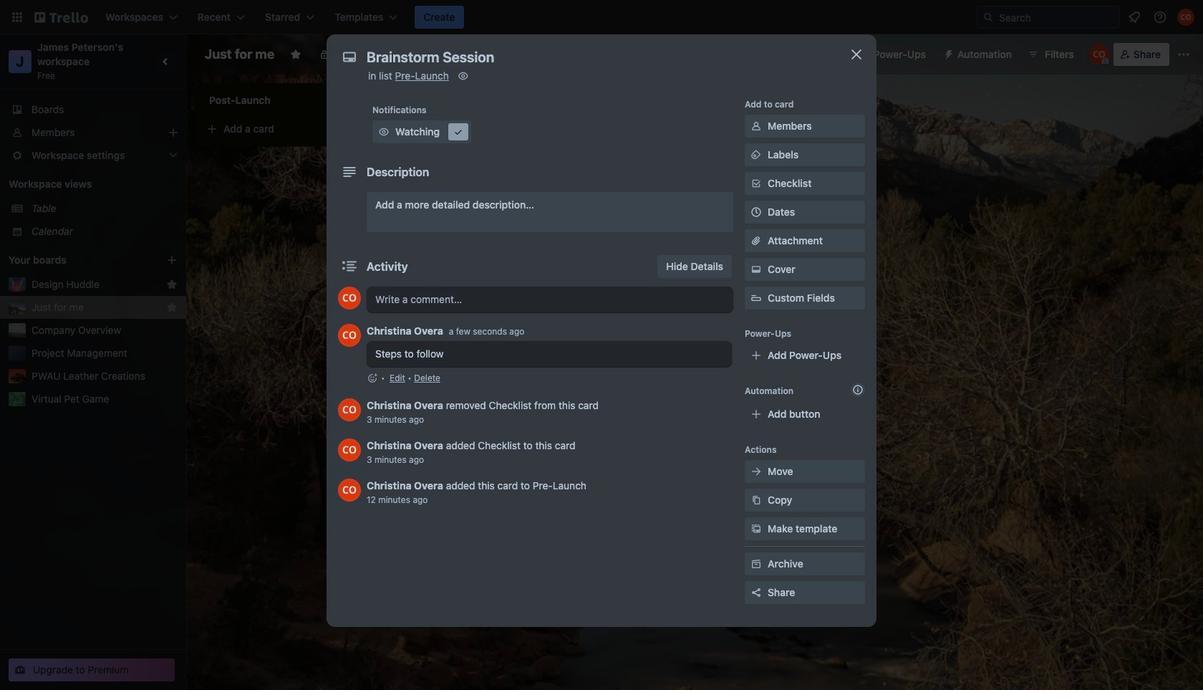 Task type: describe. For each thing, give the bounding box(es) containing it.
create from template… image
[[367, 123, 378, 135]]

0 horizontal spatial sm image
[[451, 125, 466, 139]]

2 vertical spatial christina overa (christinaovera) image
[[338, 398, 361, 421]]

Write a comment text field
[[367, 287, 734, 312]]

1 vertical spatial christina overa (christinaovera) image
[[338, 287, 361, 310]]

search image
[[983, 11, 995, 23]]



Task type: locate. For each thing, give the bounding box(es) containing it.
0 notifications image
[[1126, 9, 1144, 26]]

your boards with 6 items element
[[9, 252, 145, 269]]

christina overa (christinaovera) image
[[1090, 44, 1110, 64], [338, 287, 361, 310], [338, 398, 361, 421]]

starred icon image
[[166, 279, 178, 290], [166, 302, 178, 313]]

1 vertical spatial starred icon image
[[166, 302, 178, 313]]

1 horizontal spatial sm image
[[750, 119, 764, 133]]

None text field
[[360, 44, 833, 70]]

customize views image
[[449, 47, 463, 62]]

Search field
[[995, 7, 1120, 27]]

add reaction image
[[367, 371, 378, 386]]

2 horizontal spatial sm image
[[938, 43, 958, 63]]

open information menu image
[[1154, 10, 1168, 24]]

star or unstar board image
[[290, 49, 302, 60]]

1 starred icon image from the top
[[166, 279, 178, 290]]

primary element
[[0, 0, 1204, 34]]

add board image
[[166, 254, 178, 266]]

close dialog image
[[848, 46, 866, 63]]

2 starred icon image from the top
[[166, 302, 178, 313]]

sm image
[[938, 43, 958, 63], [750, 119, 764, 133], [451, 125, 466, 139]]

0 vertical spatial starred icon image
[[166, 279, 178, 290]]

0 vertical spatial christina overa (christinaovera) image
[[1090, 44, 1110, 64]]

Board name text field
[[198, 43, 282, 66]]

christina overa (christinaovera) image
[[1178, 9, 1195, 26], [338, 324, 361, 347], [338, 439, 361, 461], [338, 479, 361, 502]]

show menu image
[[1177, 47, 1192, 62]]

sm image
[[456, 69, 471, 83], [377, 125, 391, 139], [750, 148, 764, 162], [750, 262, 764, 277], [750, 464, 764, 479], [750, 493, 764, 507], [750, 522, 764, 536], [750, 557, 764, 571]]



Task type: vqa. For each thing, say whether or not it's contained in the screenshot.
the topmost Christina Overa (christinaovera) image
yes



